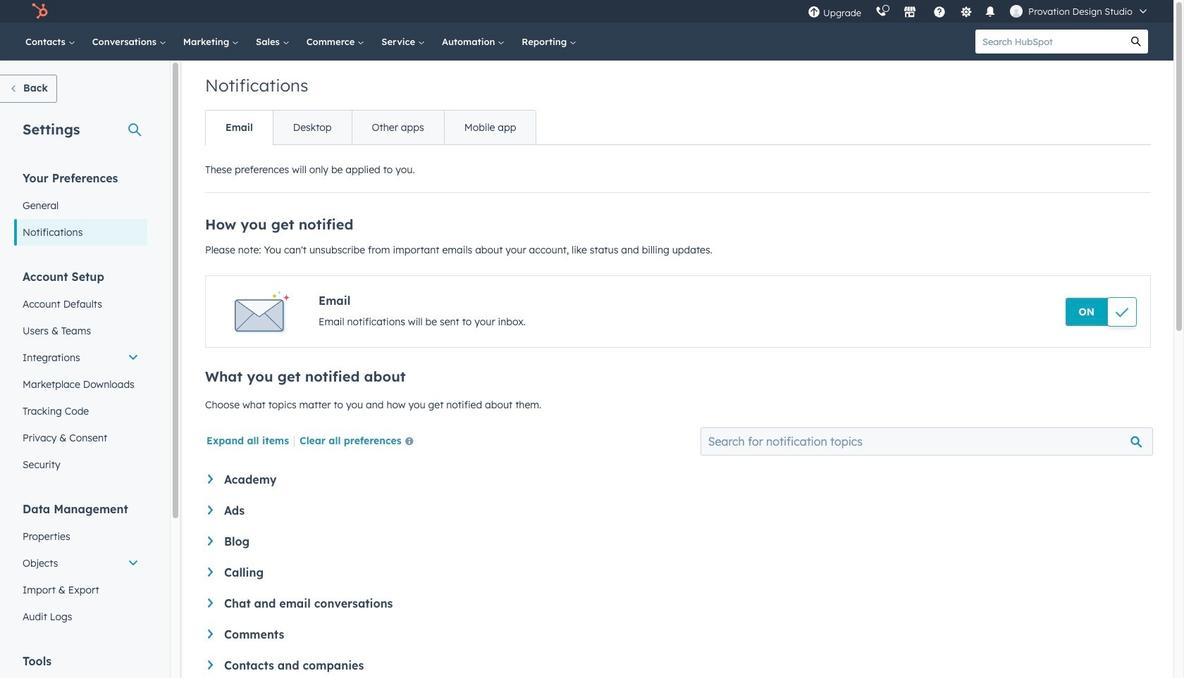 Task type: locate. For each thing, give the bounding box(es) containing it.
1 caret image from the top
[[208, 537, 213, 546]]

data management element
[[14, 502, 147, 631]]

navigation
[[205, 110, 537, 145]]

marketplaces image
[[904, 6, 917, 19]]

menu
[[801, 0, 1157, 23]]

caret image
[[208, 599, 213, 608]]

caret image
[[208, 537, 213, 546], [208, 568, 213, 577], [208, 630, 213, 639], [208, 661, 213, 670]]

4 caret image from the top
[[208, 661, 213, 670]]

james peterson image
[[1010, 5, 1023, 18]]

3 caret image from the top
[[208, 630, 213, 639]]



Task type: describe. For each thing, give the bounding box(es) containing it.
Search for notification topics search field
[[701, 428, 1153, 456]]

2 caret image from the top
[[208, 568, 213, 577]]

your preferences element
[[14, 171, 147, 246]]

account setup element
[[14, 269, 147, 479]]

Search HubSpot search field
[[976, 30, 1125, 54]]



Task type: vqa. For each thing, say whether or not it's contained in the screenshot.
Your Preferences element
yes



